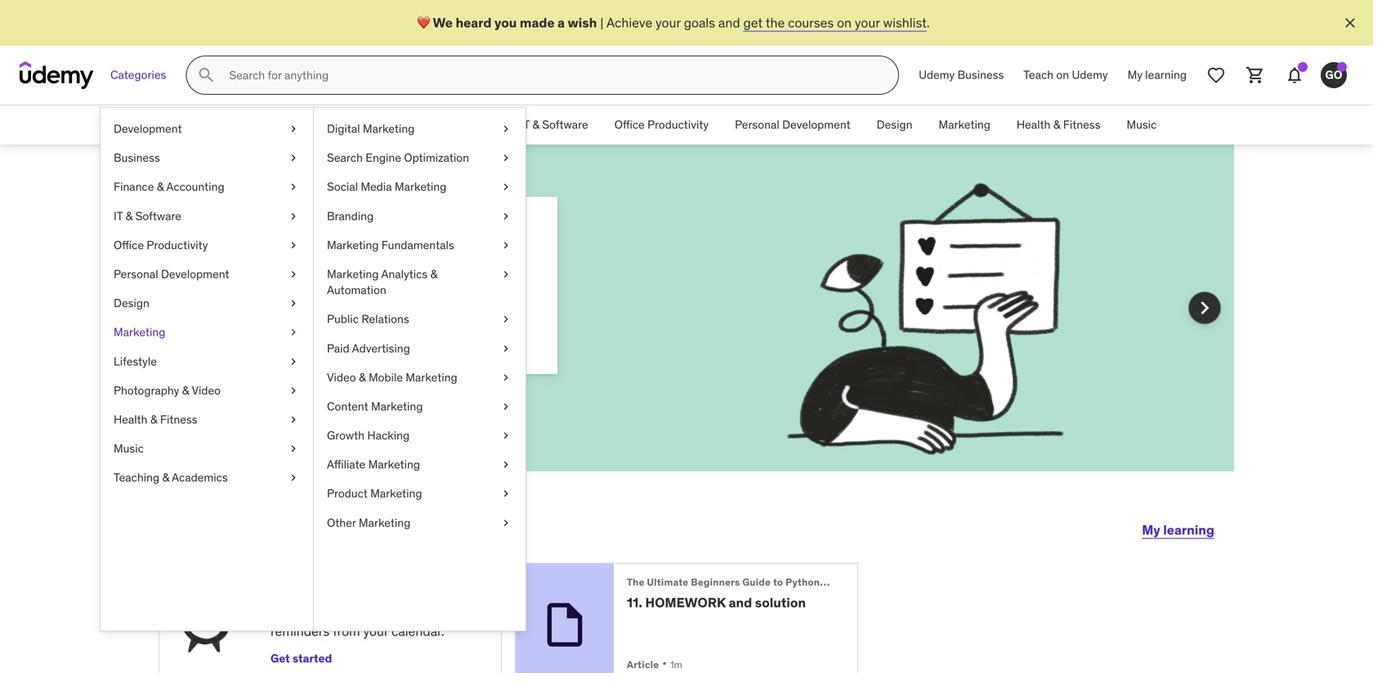 Task type: describe. For each thing, give the bounding box(es) containing it.
health for the topmost health & fitness link
[[1017, 118, 1051, 132]]

search
[[327, 151, 363, 165]]

xsmall image for photography & video
[[287, 383, 300, 399]]

0 vertical spatial learning
[[1146, 68, 1188, 82]]

search engine optimization
[[327, 151, 469, 165]]

teach on udemy link
[[1014, 56, 1118, 95]]

goals
[[684, 14, 716, 31]]

paid
[[327, 341, 350, 356]]

and inside the ultimate beginners guide to python programming 11. homework and solution
[[729, 595, 753, 612]]

xsmall image for growth hacking
[[500, 428, 513, 444]]

udemy inside teach on udemy link
[[1073, 68, 1109, 82]]

1 horizontal spatial courses
[[789, 14, 834, 31]]

it & software for health & fitness
[[521, 118, 589, 132]]

udemy business
[[919, 68, 1005, 82]]

finance & accounting for health & fitness
[[384, 118, 495, 132]]

paid advertising link
[[314, 334, 526, 363]]

we
[[433, 14, 453, 31]]

it & software for lifestyle
[[114, 209, 182, 224]]

solution
[[756, 595, 806, 612]]

software for health & fitness
[[542, 118, 589, 132]]

social media marketing
[[327, 180, 447, 194]]

xsmall image for business
[[287, 150, 300, 166]]

0 vertical spatial music link
[[1114, 106, 1171, 145]]

video & mobile marketing link
[[314, 363, 526, 393]]

teach on udemy
[[1024, 68, 1109, 82]]

homework
[[646, 595, 726, 612]]

branding link
[[314, 202, 526, 231]]

Search for anything text field
[[226, 61, 879, 89]]

2 vertical spatial the
[[318, 324, 337, 341]]

0 vertical spatial the
[[766, 14, 785, 31]]

❤️
[[417, 14, 430, 31]]

0 horizontal spatial health & fitness
[[114, 413, 198, 427]]

paid advertising
[[327, 341, 410, 356]]

& inside 'link'
[[359, 370, 366, 385]]

design for lifestyle
[[114, 296, 150, 311]]

it for health & fitness
[[521, 118, 530, 132]]

marketing down branding at the top
[[327, 238, 379, 253]]

to inside the ultimate beginners guide to python programming 11. homework and solution
[[774, 577, 784, 589]]

music for leftmost music link
[[114, 442, 144, 456]]

personal development for health & fitness
[[735, 118, 851, 132]]

finance & accounting for lifestyle
[[114, 180, 225, 194]]

your left the goals
[[656, 14, 681, 31]]

udemy business link
[[909, 56, 1014, 95]]

productivity for health & fitness
[[648, 118, 709, 132]]

2 horizontal spatial business
[[958, 68, 1005, 82]]

teaching
[[114, 471, 160, 485]]

get the courses on your wishlist link
[[744, 14, 927, 31]]

❤️   we heard you made a wish | achieve your goals and get the courses on your wishlist .
[[417, 14, 930, 31]]

marketing down the product marketing
[[359, 516, 411, 531]]

business link for health & fitness
[[298, 106, 371, 145]]

finance & accounting link for health & fitness
[[371, 106, 508, 145]]

on inside get the courses on your wishlist
[[472, 305, 486, 322]]

my for the top my learning link
[[1128, 68, 1143, 82]]

wish
[[568, 14, 597, 31]]

my for the bottommost my learning link
[[1143, 522, 1161, 539]]

go
[[1326, 68, 1343, 82]]

get
[[744, 14, 763, 31]]

time
[[332, 581, 361, 597]]

video inside 'link'
[[327, 370, 356, 385]]

started
[[293, 652, 332, 667]]

xsmall image for it & software
[[287, 208, 300, 224]]

did you make a wish?
[[218, 216, 465, 299]]

growth hacking
[[327, 429, 410, 443]]

automation
[[327, 283, 387, 298]]

the
[[627, 577, 645, 589]]

carousel element
[[139, 145, 1235, 511]]

lifestyle
[[114, 354, 157, 369]]

1 vertical spatial learning
[[1164, 522, 1215, 539]]

0 vertical spatial and
[[719, 14, 741, 31]]

xsmall image for digital marketing
[[500, 121, 513, 137]]

achieve
[[607, 14, 653, 31]]

reminders
[[271, 624, 330, 641]]

marketing link for lifestyle
[[101, 318, 313, 347]]

personal for health & fitness
[[735, 118, 780, 132]]

shopping cart with 0 items image
[[1246, 65, 1266, 85]]

0 horizontal spatial video
[[192, 383, 221, 398]]

1 unread notification image
[[1299, 62, 1309, 72]]

wishlist image
[[1207, 65, 1227, 85]]

you inside did you make a wish?
[[284, 216, 343, 258]]

business link for lifestyle
[[101, 144, 313, 173]]

make for to
[[264, 305, 296, 322]]

digital
[[327, 121, 360, 136]]

marketing down hacking
[[369, 458, 420, 472]]

personal development link for health & fitness
[[722, 106, 864, 145]]

xsmall image for search engine optimization
[[500, 150, 513, 166]]

0 vertical spatial health & fitness link
[[1004, 106, 1114, 145]]

ultimate
[[647, 577, 689, 589]]

digital marketing link
[[314, 114, 526, 144]]

advertising
[[352, 341, 410, 356]]

little
[[282, 605, 308, 622]]

1m
[[671, 659, 683, 672]]

your inside get the courses on your wishlist
[[489, 305, 515, 322]]

public relations link
[[314, 305, 526, 334]]

submit search image
[[197, 65, 216, 85]]

marketing fundamentals link
[[314, 231, 526, 260]]

start
[[226, 510, 289, 544]]

office for lifestyle
[[114, 238, 144, 253]]

engine
[[366, 151, 401, 165]]

it
[[299, 305, 307, 322]]

take
[[289, 324, 315, 341]]

0 horizontal spatial music link
[[101, 435, 313, 464]]

finance for health & fitness
[[384, 118, 424, 132]]

design for health & fitness
[[877, 118, 913, 132]]

1 vertical spatial fitness
[[160, 413, 198, 427]]

learn
[[379, 581, 411, 597]]

xsmall image for personal development
[[287, 267, 300, 283]]

categories button
[[101, 56, 176, 95]]

accounting for health & fitness
[[436, 118, 495, 132]]

0 vertical spatial health & fitness
[[1017, 118, 1101, 132]]

wishlist inside get the courses on your wishlist
[[218, 324, 261, 341]]

xsmall image for marketing fundamentals
[[500, 237, 513, 254]]

step
[[366, 324, 392, 341]]

xsmall image for public relations
[[500, 312, 513, 328]]

xsmall image for lifestyle
[[287, 354, 300, 370]]

11. homework and solution link
[[627, 595, 832, 612]]

analytics
[[381, 267, 428, 282]]

& inside marketing analytics & automation
[[431, 267, 438, 282]]

growth
[[327, 429, 365, 443]]

udemy image
[[20, 61, 94, 89]]

2 horizontal spatial on
[[1057, 68, 1070, 82]]

it for lifestyle
[[114, 209, 123, 224]]

growth hacking link
[[314, 422, 526, 451]]

relations
[[362, 312, 410, 327]]

teaching & academics
[[114, 471, 228, 485]]

0 vertical spatial my learning link
[[1118, 56, 1197, 95]]

content marketing link
[[314, 393, 526, 422]]

1 horizontal spatial wishlist
[[884, 14, 927, 31]]

content
[[327, 399, 369, 414]]

you have alerts image
[[1338, 62, 1348, 72]]

public relations
[[327, 312, 410, 327]]

other marketing
[[327, 516, 411, 531]]

it & software link for health & fitness
[[508, 106, 602, 145]]

to inside the schedule time to learn a little each day adds up. get reminders from your calendar.
[[364, 581, 377, 597]]

notifications image
[[1286, 65, 1305, 85]]

media
[[361, 180, 392, 194]]

0 horizontal spatial health & fitness link
[[101, 406, 313, 435]]

office productivity for lifestyle
[[114, 238, 208, 253]]

beginners
[[691, 577, 741, 589]]

teach
[[1024, 68, 1054, 82]]

11.
[[627, 595, 643, 612]]

0 vertical spatial my learning
[[1128, 68, 1188, 82]]

|
[[601, 14, 604, 31]]

1 horizontal spatial on
[[838, 14, 852, 31]]

marketing analytics & automation link
[[314, 260, 526, 305]]

article • 1m
[[627, 656, 683, 673]]

xsmall image for other marketing
[[500, 515, 513, 532]]

affiliate marketing
[[327, 458, 420, 472]]



Task type: vqa. For each thing, say whether or not it's contained in the screenshot.
bottom Business
yes



Task type: locate. For each thing, give the bounding box(es) containing it.
xsmall image inside public relations link
[[500, 312, 513, 328]]

0 horizontal spatial software
[[135, 209, 182, 224]]

office productivity link
[[602, 106, 722, 145], [101, 231, 313, 260]]

health & fitness link down photography & video
[[101, 406, 313, 435]]

and down guide
[[729, 595, 753, 612]]

branding
[[327, 209, 374, 224]]

xsmall image for marketing analytics & automation
[[500, 267, 513, 283]]

mobile
[[369, 370, 403, 385]]

xsmall image for design
[[287, 296, 300, 312]]

each
[[311, 605, 339, 622]]

1 horizontal spatial make
[[349, 216, 440, 258]]

finance & accounting down development link at the left of page
[[114, 180, 225, 194]]

did
[[218, 216, 277, 258]]

finance & accounting up optimization
[[384, 118, 495, 132]]

your
[[656, 14, 681, 31], [855, 14, 880, 31], [489, 305, 515, 322], [438, 324, 463, 341], [364, 624, 389, 641]]

xsmall image for video & mobile marketing
[[500, 370, 513, 386]]

lifestyle link
[[101, 347, 313, 376]]

0 horizontal spatial marketing link
[[101, 318, 313, 347]]

next image
[[1192, 295, 1219, 321]]

0 horizontal spatial get
[[271, 652, 290, 667]]

1 vertical spatial health & fitness link
[[101, 406, 313, 435]]

learning
[[1146, 68, 1188, 82], [1164, 522, 1215, 539]]

xsmall image inside branding link
[[500, 208, 513, 224]]

the right get
[[766, 14, 785, 31]]

design link for health & fitness
[[864, 106, 926, 145]]

marketing down udemy business link at right top
[[939, 118, 991, 132]]

0 horizontal spatial personal
[[114, 267, 158, 282]]

0 horizontal spatial make
[[264, 305, 296, 322]]

1 vertical spatial personal development
[[114, 267, 229, 282]]

xsmall image inside affiliate marketing link
[[500, 457, 513, 473]]

product marketing
[[327, 487, 422, 502]]

fitness down photography & video
[[160, 413, 198, 427]]

xsmall image inside other marketing link
[[500, 515, 513, 532]]

business down development link at the left of page
[[114, 151, 160, 165]]

wish?
[[218, 257, 313, 299]]

1 vertical spatial office
[[114, 238, 144, 253]]

the down come
[[318, 324, 337, 341]]

other
[[327, 516, 356, 531]]

xsmall image
[[287, 208, 300, 224], [500, 208, 513, 224], [287, 237, 300, 254], [287, 296, 300, 312], [287, 325, 300, 341], [500, 341, 513, 357], [287, 383, 300, 399], [500, 399, 513, 415], [287, 441, 300, 457], [500, 486, 513, 502]]

get for the
[[376, 305, 397, 322]]

xsmall image inside photography & video link
[[287, 383, 300, 399]]

make for you
[[349, 216, 440, 258]]

get started button
[[271, 648, 332, 671]]

0 horizontal spatial personal development
[[114, 267, 229, 282]]

0 horizontal spatial the
[[318, 324, 337, 341]]

fitness down teach on udemy link
[[1064, 118, 1101, 132]]

xsmall image inside content marketing link
[[500, 399, 513, 415]]

1 horizontal spatial you
[[495, 14, 517, 31]]

xsmall image inside paid advertising link
[[500, 341, 513, 357]]

come
[[310, 305, 343, 322]]

health
[[1017, 118, 1051, 132], [114, 413, 148, 427]]

1 horizontal spatial get
[[376, 305, 397, 322]]

development
[[783, 118, 851, 132], [114, 121, 182, 136], [161, 267, 229, 282]]

social
[[327, 180, 358, 194]]

fundamentals
[[382, 238, 454, 253]]

courses
[[789, 14, 834, 31], [423, 305, 468, 322]]

0 horizontal spatial office
[[114, 238, 144, 253]]

get inside get the courses on your wishlist
[[376, 305, 397, 322]]

design link
[[864, 106, 926, 145], [101, 289, 313, 318]]

0 vertical spatial health
[[1017, 118, 1051, 132]]

xsmall image for finance & accounting
[[287, 179, 300, 195]]

0 vertical spatial software
[[542, 118, 589, 132]]

close image
[[1343, 15, 1359, 31]]

heard
[[456, 14, 492, 31]]

software
[[542, 118, 589, 132], [135, 209, 182, 224]]

from
[[333, 624, 360, 641]]

0 vertical spatial business
[[958, 68, 1005, 82]]

finance
[[384, 118, 424, 132], [114, 180, 154, 194]]

development for health & fitness
[[783, 118, 851, 132]]

xsmall image for development
[[287, 121, 300, 137]]

1 vertical spatial my learning
[[1143, 522, 1215, 539]]

xsmall image inside "business" link
[[287, 150, 300, 166]]

my learning
[[1128, 68, 1188, 82], [1143, 522, 1215, 539]]

the up toward
[[400, 305, 419, 322]]

your down adds
[[364, 624, 389, 641]]

accounting for lifestyle
[[166, 180, 225, 194]]

business left teach
[[958, 68, 1005, 82]]

1 horizontal spatial fitness
[[1064, 118, 1101, 132]]

productivity for lifestyle
[[147, 238, 208, 253]]

1 horizontal spatial the
[[400, 305, 419, 322]]

0 horizontal spatial it & software
[[114, 209, 182, 224]]

personal development link
[[722, 106, 864, 145], [101, 260, 313, 289]]

get
[[376, 305, 397, 322], [419, 605, 440, 622], [271, 652, 290, 667]]

1 vertical spatial marketing link
[[101, 318, 313, 347]]

finance & accounting link down development link at the left of page
[[101, 173, 313, 202]]

1 vertical spatial health
[[114, 413, 148, 427]]

product
[[327, 487, 368, 502]]

marketing link up photography & video link
[[101, 318, 313, 347]]

and left take
[[264, 324, 286, 341]]

0 horizontal spatial health
[[114, 413, 148, 427]]

xsmall image for music
[[287, 441, 300, 457]]

0 horizontal spatial it & software link
[[101, 202, 313, 231]]

1 vertical spatial finance & accounting link
[[101, 173, 313, 202]]

your up goals.
[[489, 305, 515, 322]]

accounting down development link at the left of page
[[166, 180, 225, 194]]

1 vertical spatial on
[[1057, 68, 1070, 82]]

1 vertical spatial personal
[[114, 267, 158, 282]]

digital marketing
[[327, 121, 415, 136]]

1 horizontal spatial accounting
[[436, 118, 495, 132]]

finance & accounting link
[[371, 106, 508, 145], [101, 173, 313, 202]]

1 vertical spatial office productivity link
[[101, 231, 313, 260]]

get started
[[271, 652, 332, 667]]

0 vertical spatial music
[[1127, 118, 1157, 132]]

xsmall image for office productivity
[[287, 237, 300, 254]]

a inside did you make a wish?
[[446, 216, 465, 258]]

video down lifestyle link
[[192, 383, 221, 398]]

product marketing link
[[314, 480, 526, 509]]

0 vertical spatial productivity
[[648, 118, 709, 132]]

marketing link for health & fitness
[[926, 106, 1004, 145]]

business for lifestyle
[[114, 151, 160, 165]]

1 vertical spatial music link
[[101, 435, 313, 464]]

marketing analytics & automation
[[327, 267, 438, 298]]

1 horizontal spatial video
[[327, 370, 356, 385]]

2 vertical spatial and
[[729, 595, 753, 612]]

2 vertical spatial get
[[271, 652, 290, 667]]

video down paid
[[327, 370, 356, 385]]

0 horizontal spatial design link
[[101, 289, 313, 318]]

1 vertical spatial my
[[1143, 522, 1161, 539]]

xsmall image inside marketing fundamentals link
[[500, 237, 513, 254]]

1 vertical spatial accounting
[[166, 180, 225, 194]]

your left "."
[[855, 14, 880, 31]]

1 horizontal spatial business
[[311, 118, 358, 132]]

0 horizontal spatial to
[[249, 305, 261, 322]]

1 vertical spatial software
[[135, 209, 182, 224]]

finance & accounting link for lifestyle
[[101, 173, 313, 202]]

xsmall image for paid advertising
[[500, 341, 513, 357]]

1 vertical spatial my learning link
[[1143, 511, 1215, 550]]

0 vertical spatial it & software link
[[508, 106, 602, 145]]

1 horizontal spatial finance & accounting link
[[371, 106, 508, 145]]

1 horizontal spatial music
[[1127, 118, 1157, 132]]

music for topmost music link
[[1127, 118, 1157, 132]]

1 vertical spatial business
[[311, 118, 358, 132]]

get inside button
[[271, 652, 290, 667]]

courses up toward
[[423, 305, 468, 322]]

xsmall image for teaching & academics
[[287, 470, 300, 486]]

xsmall image for marketing
[[287, 325, 300, 341]]

xsmall image inside the search engine optimization link
[[500, 150, 513, 166]]

marketing
[[939, 118, 991, 132], [363, 121, 415, 136], [395, 180, 447, 194], [327, 238, 379, 253], [327, 267, 379, 282], [114, 325, 165, 340], [406, 370, 458, 385], [371, 399, 423, 414], [369, 458, 420, 472], [371, 487, 422, 502], [359, 516, 411, 531]]

0 vertical spatial office
[[615, 118, 645, 132]]

marketing link
[[926, 106, 1004, 145], [101, 318, 313, 347]]

development link
[[101, 114, 313, 144]]

business up the search
[[311, 118, 358, 132]]

personal development link for lifestyle
[[101, 260, 313, 289]]

teaching & academics link
[[101, 464, 313, 493]]

0 vertical spatial get
[[376, 305, 397, 322]]

and
[[719, 14, 741, 31], [264, 324, 286, 341], [729, 595, 753, 612]]

0 horizontal spatial a
[[446, 216, 465, 258]]

health down teach
[[1017, 118, 1051, 132]]

design link for lifestyle
[[101, 289, 313, 318]]

programming
[[823, 577, 889, 589]]

python
[[786, 577, 820, 589]]

xsmall image inside social media marketing link
[[500, 179, 513, 195]]

personal for lifestyle
[[114, 267, 158, 282]]

1 horizontal spatial it
[[521, 118, 530, 132]]

video & mobile marketing
[[327, 370, 458, 385]]

1 vertical spatial design link
[[101, 289, 313, 318]]

0 horizontal spatial personal development link
[[101, 260, 313, 289]]

to
[[249, 305, 261, 322], [774, 577, 784, 589], [364, 581, 377, 597]]

affiliate marketing link
[[314, 451, 526, 480]]

wishlist
[[884, 14, 927, 31], [218, 324, 261, 341]]

health & fitness down teach on udemy link
[[1017, 118, 1101, 132]]

marketing up the automation
[[327, 267, 379, 282]]

photography & video
[[114, 383, 221, 398]]

accounting
[[436, 118, 495, 132], [166, 180, 225, 194]]

a left the wish
[[558, 14, 565, 31]]

your inside the schedule time to learn a little each day adds up. get reminders from your calendar.
[[364, 624, 389, 641]]

2 udemy from the left
[[1073, 68, 1109, 82]]

to up solution
[[774, 577, 784, 589]]

udemy
[[919, 68, 955, 82], [1073, 68, 1109, 82]]

marketing down paid advertising link
[[406, 370, 458, 385]]

0 vertical spatial wishlist
[[884, 14, 927, 31]]

make left it
[[264, 305, 296, 322]]

accounting up optimization
[[436, 118, 495, 132]]

you left made
[[495, 14, 517, 31]]

courses right get
[[789, 14, 834, 31]]

udemy right teach
[[1073, 68, 1109, 82]]

get the courses on your wishlist
[[218, 305, 515, 341]]

your left goals.
[[438, 324, 463, 341]]

1 horizontal spatial a
[[558, 14, 565, 31]]

content marketing
[[327, 399, 423, 414]]

it & software link for lifestyle
[[101, 202, 313, 231]]

adds
[[366, 605, 395, 622]]

true.
[[346, 305, 373, 322]]

first
[[340, 324, 363, 341]]

finance for lifestyle
[[114, 180, 154, 194]]

1 horizontal spatial it & software
[[521, 118, 589, 132]]

business for health & fitness
[[311, 118, 358, 132]]

office for health & fitness
[[615, 118, 645, 132]]

0 horizontal spatial music
[[114, 442, 144, 456]]

get inside the schedule time to learn a little each day adds up. get reminders from your calendar.
[[419, 605, 440, 622]]

xsmall image for affiliate marketing
[[500, 457, 513, 473]]

wishlist down time
[[218, 324, 261, 341]]

the ultimate beginners guide to python programming 11. homework and solution
[[627, 577, 889, 612]]

wishlist up udemy business
[[884, 14, 927, 31]]

xsmall image for social media marketing
[[500, 179, 513, 195]]

marketing link down udemy business link at right top
[[926, 106, 1004, 145]]

get up calendar.
[[419, 605, 440, 622]]

xsmall image inside digital marketing link
[[500, 121, 513, 137]]

xsmall image for health & fitness
[[287, 412, 300, 428]]

finance & accounting link up optimization
[[371, 106, 508, 145]]

and left get
[[719, 14, 741, 31]]

the inside get the courses on your wishlist
[[400, 305, 419, 322]]

0 vertical spatial office productivity
[[615, 118, 709, 132]]

0 vertical spatial make
[[349, 216, 440, 258]]

xsmall image inside video & mobile marketing 'link'
[[500, 370, 513, 386]]

1 horizontal spatial finance & accounting
[[384, 118, 495, 132]]

personal development
[[735, 118, 851, 132], [114, 267, 229, 282]]

learning,
[[294, 510, 413, 544]]

0 horizontal spatial business
[[114, 151, 160, 165]]

photography
[[114, 383, 179, 398]]

get up and take the first step toward your goals.
[[376, 305, 397, 322]]

xsmall image inside teaching & academics link
[[287, 470, 300, 486]]

and inside carousel element
[[264, 324, 286, 341]]

personal development for lifestyle
[[114, 267, 229, 282]]

xsmall image inside development link
[[287, 121, 300, 137]]

marketing fundamentals
[[327, 238, 454, 253]]

a up marketing analytics & automation link
[[446, 216, 465, 258]]

gary
[[418, 510, 484, 544]]

xsmall image inside lifestyle link
[[287, 354, 300, 370]]

2 horizontal spatial get
[[419, 605, 440, 622]]

1 horizontal spatial health & fitness
[[1017, 118, 1101, 132]]

0 vertical spatial finance
[[384, 118, 424, 132]]

0 vertical spatial fitness
[[1064, 118, 1101, 132]]

made
[[520, 14, 555, 31]]

to right time
[[249, 305, 261, 322]]

marketing down the search engine optimization link
[[395, 180, 447, 194]]

music link
[[1114, 106, 1171, 145], [101, 435, 313, 464]]

optimization
[[404, 151, 469, 165]]

1 horizontal spatial it & software link
[[508, 106, 602, 145]]

1 horizontal spatial personal development link
[[722, 106, 864, 145]]

day
[[342, 605, 363, 622]]

1 horizontal spatial software
[[542, 118, 589, 132]]

get left started
[[271, 652, 290, 667]]

and take the first step toward your goals.
[[261, 324, 501, 341]]

xsmall image inside marketing analytics & automation link
[[500, 267, 513, 283]]

up.
[[398, 605, 416, 622]]

1 udemy from the left
[[919, 68, 955, 82]]

courses inside get the courses on your wishlist
[[423, 305, 468, 322]]

1 vertical spatial personal development link
[[101, 260, 313, 289]]

marketing down video & mobile marketing
[[371, 399, 423, 414]]

health down photography
[[114, 413, 148, 427]]

schedule time to learn a little each day adds up. get reminders from your calendar.
[[271, 581, 445, 641]]

health for the leftmost health & fitness link
[[114, 413, 148, 427]]

xsmall image inside personal development link
[[287, 267, 300, 283]]

1 horizontal spatial design link
[[864, 106, 926, 145]]

marketing inside marketing analytics & automation
[[327, 267, 379, 282]]

1 vertical spatial design
[[114, 296, 150, 311]]

guide
[[743, 577, 771, 589]]

1 horizontal spatial personal
[[735, 118, 780, 132]]

udemy down "."
[[919, 68, 955, 82]]

1 vertical spatial it & software
[[114, 209, 182, 224]]

toward
[[395, 324, 435, 341]]

xsmall image
[[287, 121, 300, 137], [500, 121, 513, 137], [287, 150, 300, 166], [500, 150, 513, 166], [287, 179, 300, 195], [500, 179, 513, 195], [500, 237, 513, 254], [287, 267, 300, 283], [500, 267, 513, 283], [500, 312, 513, 328], [287, 354, 300, 370], [500, 370, 513, 386], [287, 412, 300, 428], [500, 428, 513, 444], [500, 457, 513, 473], [287, 470, 300, 486], [500, 515, 513, 532]]

development for lifestyle
[[161, 267, 229, 282]]

xsmall image for branding
[[500, 208, 513, 224]]

a
[[271, 605, 279, 622]]

xsmall image for content marketing
[[500, 399, 513, 415]]

1 vertical spatial the
[[400, 305, 419, 322]]

xsmall image inside growth hacking link
[[500, 428, 513, 444]]

to right time at the left
[[364, 581, 377, 597]]

health & fitness down photography
[[114, 413, 198, 427]]

you down social
[[284, 216, 343, 258]]

0 vertical spatial office productivity link
[[602, 106, 722, 145]]

1 vertical spatial finance
[[114, 180, 154, 194]]

time to make it come true.
[[218, 305, 376, 322]]

software for lifestyle
[[135, 209, 182, 224]]

office productivity link for lifestyle
[[101, 231, 313, 260]]

make inside did you make a wish?
[[349, 216, 440, 258]]

1 vertical spatial courses
[[423, 305, 468, 322]]

marketing down affiliate marketing at the left bottom
[[371, 487, 422, 502]]

it
[[521, 118, 530, 132], [114, 209, 123, 224]]

0 vertical spatial on
[[838, 14, 852, 31]]

affiliate
[[327, 458, 366, 472]]

schedule
[[271, 581, 329, 597]]

to inside carousel element
[[249, 305, 261, 322]]

1 horizontal spatial design
[[877, 118, 913, 132]]

marketing inside 'link'
[[406, 370, 458, 385]]

health & fitness link down teach on udemy link
[[1004, 106, 1114, 145]]

0 horizontal spatial you
[[284, 216, 343, 258]]

0 vertical spatial a
[[558, 14, 565, 31]]

office productivity link for health & fitness
[[602, 106, 722, 145]]

udemy inside udemy business link
[[919, 68, 955, 82]]

goals.
[[467, 324, 501, 341]]

search engine optimization link
[[314, 144, 526, 173]]

public
[[327, 312, 359, 327]]

0 vertical spatial you
[[495, 14, 517, 31]]

xsmall image inside product marketing link
[[500, 486, 513, 502]]

1 horizontal spatial finance
[[384, 118, 424, 132]]

.
[[927, 14, 930, 31]]

it & software
[[521, 118, 589, 132], [114, 209, 182, 224]]

1 horizontal spatial office productivity
[[615, 118, 709, 132]]

0 vertical spatial design link
[[864, 106, 926, 145]]

office productivity for health & fitness
[[615, 118, 709, 132]]

1 horizontal spatial health & fitness link
[[1004, 106, 1114, 145]]

xsmall image for product marketing
[[500, 486, 513, 502]]

marketing up the engine
[[363, 121, 415, 136]]

make up analytics
[[349, 216, 440, 258]]

get for started
[[271, 652, 290, 667]]

0 vertical spatial marketing link
[[926, 106, 1004, 145]]

0 vertical spatial courses
[[789, 14, 834, 31]]

marketing up lifestyle
[[114, 325, 165, 340]]

1 vertical spatial and
[[264, 324, 286, 341]]

&
[[427, 118, 434, 132], [533, 118, 540, 132], [1054, 118, 1061, 132], [157, 180, 164, 194], [126, 209, 133, 224], [431, 267, 438, 282], [359, 370, 366, 385], [182, 383, 189, 398], [150, 413, 157, 427], [162, 471, 169, 485]]

let's
[[159, 510, 221, 544]]

let's start learning, gary
[[159, 510, 484, 544]]

calendar.
[[392, 624, 445, 641]]

0 vertical spatial personal
[[735, 118, 780, 132]]

on
[[838, 14, 852, 31], [1057, 68, 1070, 82], [472, 305, 486, 322]]



